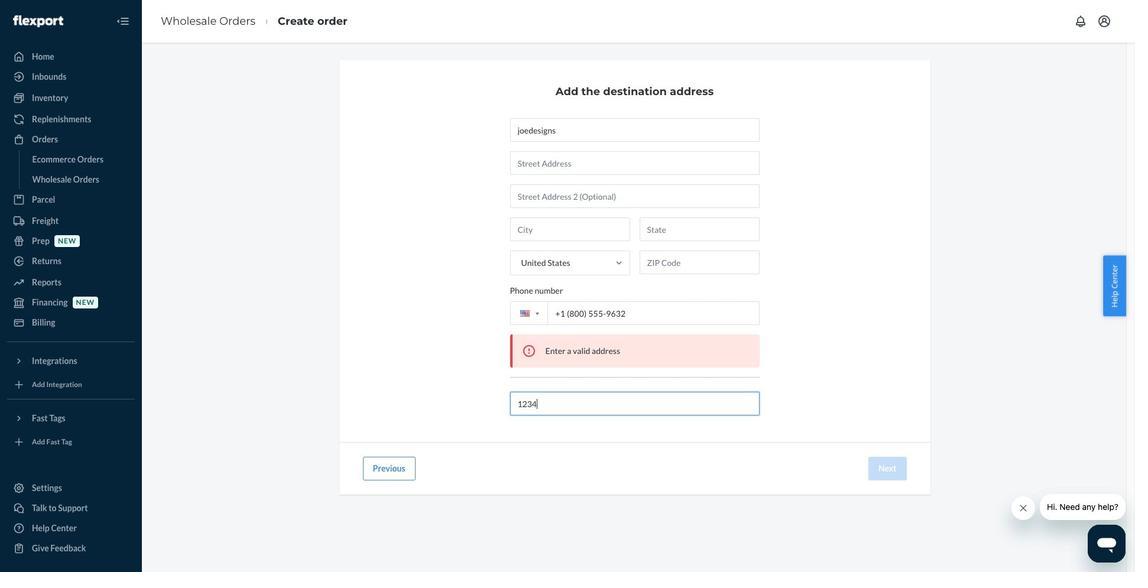 Task type: describe. For each thing, give the bounding box(es) containing it.
PO # (Optional) text field
[[510, 392, 760, 416]]

ZIP Code text field
[[640, 251, 760, 275]]

close navigation image
[[116, 14, 130, 28]]

City text field
[[510, 218, 630, 241]]

breadcrumbs navigation
[[151, 4, 357, 39]]



Task type: vqa. For each thing, say whether or not it's contained in the screenshot.
City TEXT FIELD
yes



Task type: locate. For each thing, give the bounding box(es) containing it.
Street Address text field
[[510, 151, 760, 175]]

flexport logo image
[[13, 15, 64, 27]]

united states: + 1 image
[[536, 313, 539, 315]]

State text field
[[640, 218, 760, 241]]

Street Address 2 (Optional) text field
[[510, 185, 760, 208]]

1 (702) 123-4567 telephone field
[[510, 302, 760, 325]]

open account menu image
[[1098, 14, 1112, 28]]

open notifications image
[[1074, 14, 1089, 28]]

Company name text field
[[510, 118, 760, 142]]



